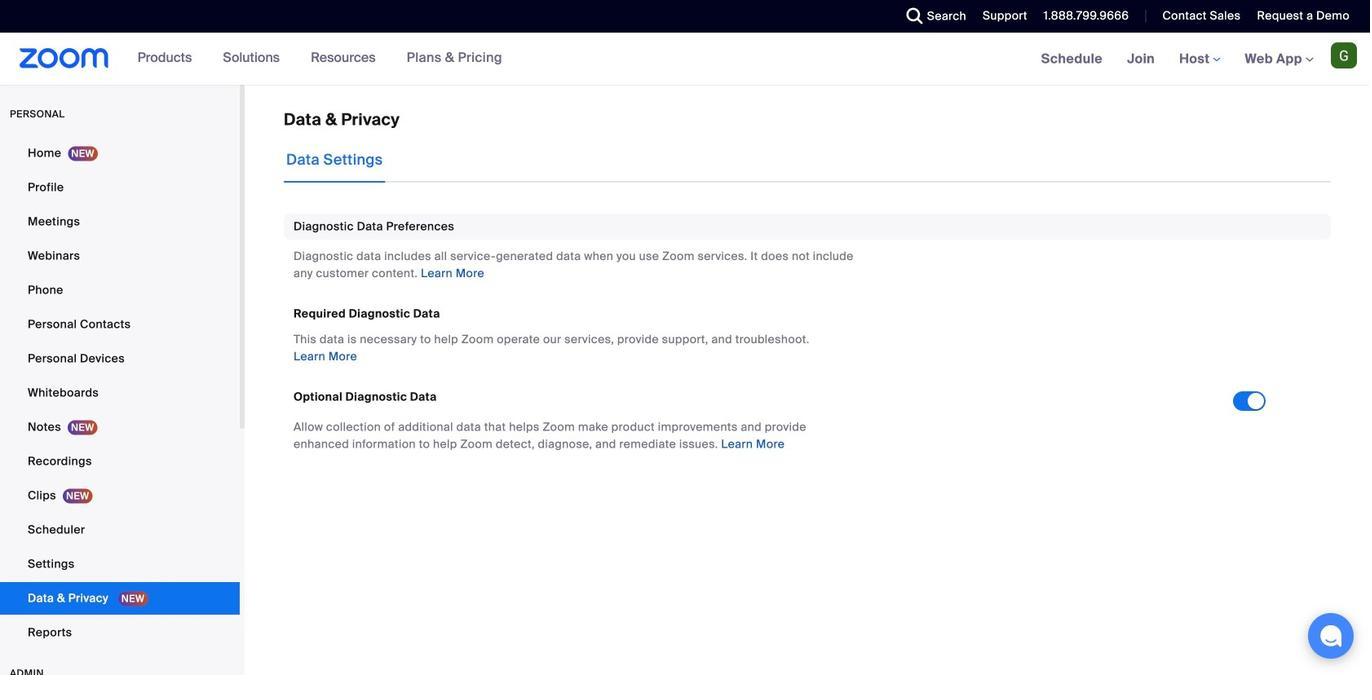 Task type: describe. For each thing, give the bounding box(es) containing it.
meetings navigation
[[1029, 33, 1371, 86]]

product information navigation
[[125, 33, 515, 85]]

open chat image
[[1320, 625, 1343, 648]]

zoom logo image
[[20, 48, 109, 69]]



Task type: vqa. For each thing, say whether or not it's contained in the screenshot.
Personal Menu menu
yes



Task type: locate. For each thing, give the bounding box(es) containing it.
tab
[[284, 137, 386, 183]]

personal menu menu
[[0, 137, 240, 651]]

banner
[[0, 33, 1371, 86]]

profile picture image
[[1332, 42, 1358, 69]]



